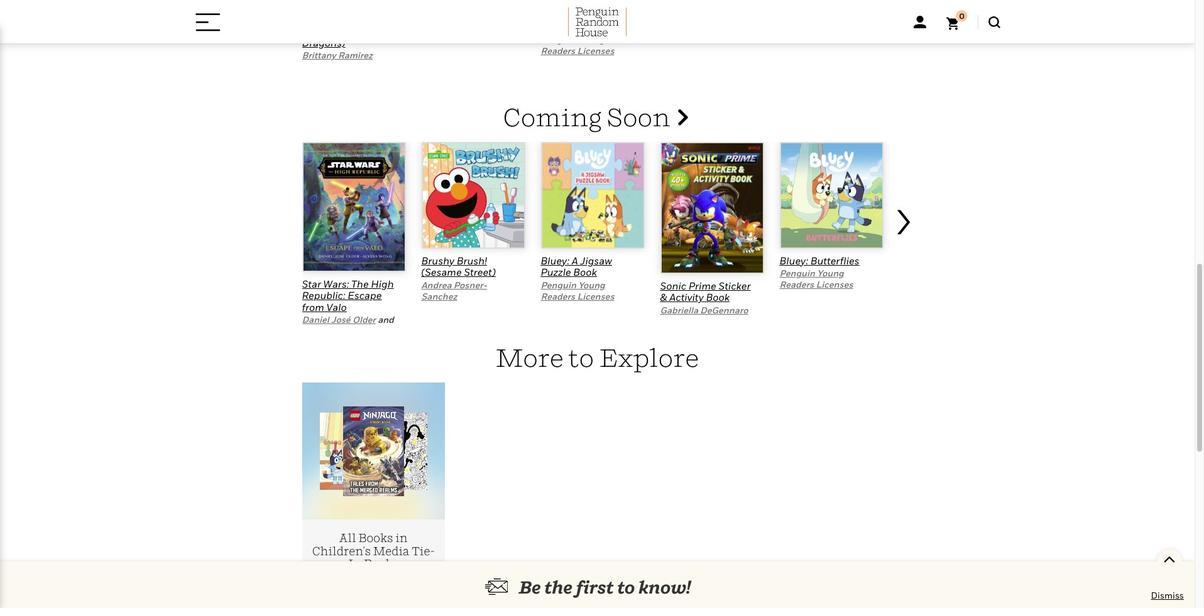 Task type: vqa. For each thing, say whether or not it's contained in the screenshot.
Seuss
no



Task type: describe. For each thing, give the bounding box(es) containing it.
brittany
[[302, 50, 336, 60]]

readers inside bluey: a jigsaw puzzle book penguin young readers licenses
[[541, 291, 575, 302]]

sonic prime sticker & activity book image
[[661, 142, 764, 274]]

brush!
[[457, 255, 487, 267]]

readers inside 'penguin young readers licenses'
[[661, 34, 695, 44]]

all books in children's media tie- in books
[[312, 532, 435, 571]]

readers inside 'bluey: easter fun!: a craft book penguin young readers licenses'
[[541, 45, 575, 56]]

dismiss link
[[1152, 590, 1185, 602]]

all
[[339, 532, 356, 545]]

children's
[[312, 545, 371, 558]]

penguin random house image
[[568, 8, 627, 36]]

explore
[[599, 343, 700, 373]]

young inside 'bluey: easter fun!: a craft book penguin young readers licenses'
[[579, 34, 605, 44]]

coming soon link
[[504, 102, 689, 132]]

penguin inside the bluey: butterflies penguin young readers licenses
[[780, 268, 815, 279]]

fun!:
[[604, 9, 627, 21]]

young inside the bluey: butterflies penguin young readers licenses
[[817, 268, 844, 279]]

posner-
[[454, 280, 487, 290]]

brushy brush! (sesame street) image
[[422, 142, 525, 249]]

a inside 'bluey: easter fun!: a craft book penguin young readers licenses'
[[629, 9, 636, 21]]

bluey: butterflies penguin young readers licenses
[[780, 255, 860, 290]]

bluey: for bluey: butterflies
[[780, 255, 809, 267]]

ramirez
[[338, 50, 373, 60]]

sonic
[[661, 280, 687, 292]]

wars:
[[324, 278, 349, 291]]

penguin young readers licenses link for bluey: a jigsaw puzzle book
[[541, 280, 615, 302]]

& inside sonic prime sticker & activity book gabriella degennaro
[[661, 291, 668, 304]]

easter
[[572, 9, 602, 21]]

book inside bluey: a jigsaw puzzle book penguin young readers licenses
[[574, 266, 597, 279]]

licenses inside bluey: a jigsaw puzzle book penguin young readers licenses
[[577, 291, 615, 302]]

a long rest for little monsters! (dungeons & dragons) link
[[302, 2, 400, 49]]

first
[[576, 577, 614, 598]]

sign in image
[[914, 16, 927, 28]]

book for sonic
[[706, 291, 730, 304]]

young inside bluey: a jigsaw puzzle book penguin young readers licenses
[[579, 280, 605, 290]]

a inside bluey: a jigsaw puzzle book penguin young readers licenses
[[572, 255, 578, 267]]

puzzle
[[541, 266, 571, 279]]

josé
[[331, 315, 351, 325]]

brushy
[[422, 255, 455, 267]]

1 vertical spatial books
[[364, 558, 399, 571]]

from
[[302, 301, 324, 314]]

sonic prime sticker & activity book gabriella degennaro
[[661, 280, 751, 315]]

and
[[378, 315, 394, 325]]

republic:
[[302, 290, 346, 302]]

› link
[[893, 180, 918, 326]]

bluey: easter fun!: a craft book image
[[541, 0, 645, 3]]

in
[[396, 532, 408, 545]]

prime
[[689, 280, 717, 292]]

be
[[519, 577, 541, 598]]

penguin inside 'penguin young readers licenses'
[[661, 22, 696, 33]]

older
[[353, 315, 376, 325]]

children's media tie-in books image
[[320, 407, 427, 496]]

bluey: a jigsaw puzzle book penguin young readers licenses
[[541, 255, 615, 302]]

monsters!
[[302, 13, 349, 26]]

book for bluey:
[[567, 20, 590, 33]]

penguin young readers licenses link for bluey: easter fun!: a craft book
[[541, 34, 615, 56]]

bluey: for bluey: a jigsaw puzzle book
[[541, 255, 570, 267]]

media
[[373, 545, 410, 558]]

bluey: butterflies link
[[780, 255, 860, 267]]

daniel
[[302, 315, 329, 325]]

more to explore
[[496, 343, 700, 373]]

0 vertical spatial to
[[569, 343, 594, 373]]

bluey: easter fun!: a craft book penguin young readers licenses
[[541, 9, 636, 56]]

daniel josé older link
[[302, 315, 376, 325]]

coming
[[504, 102, 602, 132]]

bluey: butterflies image
[[780, 142, 884, 249]]



Task type: locate. For each thing, give the bounding box(es) containing it.
bluey: for bluey: easter fun!: a craft book
[[541, 9, 570, 21]]

1 horizontal spatial to
[[618, 577, 635, 598]]

a long rest for little monsters! (dungeons & dragons) brittany ramirez
[[302, 2, 400, 60]]

bluey: inside the bluey: butterflies penguin young readers licenses
[[780, 255, 809, 267]]

coming soon
[[504, 102, 676, 132]]

andrea
[[422, 280, 452, 290]]

book
[[567, 20, 590, 33], [574, 266, 597, 279], [706, 291, 730, 304]]

penguin young readers licenses
[[661, 22, 734, 44]]

sanchez
[[422, 291, 457, 302]]

rest
[[337, 2, 358, 14]]

the
[[545, 577, 573, 598]]

penguin young readers licenses link down bluey: easter fun!: a craft book link
[[541, 34, 615, 56]]

star
[[302, 278, 321, 291]]

book up degennaro
[[706, 291, 730, 304]]

star wars: the high republic: escape from valo daniel josé older and
[[302, 278, 394, 325]]

penguin young readers licenses link down bluey: butterflies link
[[780, 268, 854, 290]]

bluey: a jigsaw puzzle book link
[[541, 255, 612, 279]]

penguin down bluey: butterflies link
[[780, 268, 815, 279]]

search image
[[989, 16, 1001, 28]]

books
[[358, 532, 393, 545], [364, 558, 399, 571]]

0 vertical spatial books
[[358, 532, 393, 545]]

bluey: easter fun!: a craft book link
[[541, 9, 636, 33]]

all books in children's media tie- in books link
[[302, 383, 445, 584]]

be the first to know!
[[519, 577, 691, 598]]

star wars: the high republic: escape from valo link
[[302, 278, 394, 314]]

star wars: the high republic: escape from valo image
[[302, 142, 406, 272]]

young down bluey: super stickers image
[[698, 22, 725, 33]]

bluey: super stickers image
[[661, 0, 764, 3]]

(sesame
[[422, 266, 462, 279]]

young inside 'penguin young readers licenses'
[[698, 22, 725, 33]]

penguin down puzzle
[[541, 280, 577, 290]]

& down for
[[356, 25, 363, 37]]

licenses down penguin random house image
[[577, 45, 615, 56]]

licenses down "bluey: a jigsaw puzzle book" link
[[577, 291, 615, 302]]

penguin down bluey: super stickers image
[[661, 22, 696, 33]]

licenses inside the bluey: butterflies penguin young readers licenses
[[816, 279, 854, 290]]

young down bluey: easter fun!: a craft book link
[[579, 34, 605, 44]]

a inside a long rest for little monsters! (dungeons & dragons) brittany ramirez
[[302, 2, 308, 14]]

readers
[[661, 34, 695, 44], [541, 45, 575, 56], [780, 279, 814, 290], [541, 291, 575, 302]]

penguin inside 'bluey: easter fun!: a craft book penguin young readers licenses'
[[541, 34, 577, 44]]

more
[[496, 343, 564, 373]]

penguin young readers licenses link
[[661, 22, 734, 44], [541, 34, 615, 56], [780, 268, 854, 290], [541, 280, 615, 302]]

street)
[[464, 266, 496, 279]]

degennaro
[[701, 305, 749, 315]]

licenses inside 'bluey: easter fun!: a craft book penguin young readers licenses'
[[577, 45, 615, 56]]

& inside a long rest for little monsters! (dungeons & dragons) brittany ramirez
[[356, 25, 363, 37]]

books left the "in"
[[358, 532, 393, 545]]

young down "bluey: a jigsaw puzzle book" link
[[579, 280, 605, 290]]

to
[[569, 343, 594, 373], [618, 577, 635, 598]]

0 vertical spatial &
[[356, 25, 363, 37]]

licenses inside 'penguin young readers licenses'
[[697, 34, 734, 44]]

1 horizontal spatial &
[[661, 291, 668, 304]]

butterflies
[[811, 255, 860, 267]]

readers down craft
[[541, 45, 575, 56]]

gabriella
[[661, 305, 699, 315]]

in
[[348, 558, 362, 571]]

young down "butterflies"
[[817, 268, 844, 279]]

bluey:
[[541, 9, 570, 21], [541, 255, 570, 267], [780, 255, 809, 267]]

& up gabriella
[[661, 291, 668, 304]]

bluey: inside 'bluey: easter fun!: a craft book penguin young readers licenses'
[[541, 9, 570, 21]]

1 horizontal spatial a
[[572, 255, 578, 267]]

0 horizontal spatial a
[[302, 2, 308, 14]]

a
[[302, 2, 308, 14], [629, 9, 636, 21], [572, 255, 578, 267]]

licenses down "butterflies"
[[816, 279, 854, 290]]

2 vertical spatial book
[[706, 291, 730, 304]]

dismiss
[[1152, 590, 1185, 601]]

bluey: left easter
[[541, 9, 570, 21]]

sonic prime sticker & activity book link
[[661, 280, 751, 304]]

›
[[893, 186, 914, 246]]

book right puzzle
[[574, 266, 597, 279]]

a left jigsaw
[[572, 255, 578, 267]]

licenses down bluey: super stickers image
[[697, 34, 734, 44]]

0 horizontal spatial &
[[356, 25, 363, 37]]

soon
[[607, 102, 671, 132]]

book inside sonic prime sticker & activity book gabriella degennaro
[[706, 291, 730, 304]]

book right craft
[[567, 20, 590, 33]]

expand/collapse sign up banner image
[[1164, 550, 1176, 568]]

little
[[376, 2, 400, 14]]

dragons)
[[302, 36, 345, 49]]

a left "long"
[[302, 2, 308, 14]]

readers down bluey: butterflies link
[[780, 279, 814, 290]]

2 horizontal spatial a
[[629, 9, 636, 21]]

0 vertical spatial book
[[567, 20, 590, 33]]

penguin young readers licenses link down "bluey: a jigsaw puzzle book" link
[[541, 280, 615, 302]]

1 vertical spatial to
[[618, 577, 635, 598]]

jigsaw
[[581, 255, 612, 267]]

readers inside the bluey: butterflies penguin young readers licenses
[[780, 279, 814, 290]]

a right 'fun!:'
[[629, 9, 636, 21]]

bluey: left jigsaw
[[541, 255, 570, 267]]

1 vertical spatial &
[[661, 291, 668, 304]]

bluey: a jigsaw puzzle book image
[[541, 142, 645, 249]]

high
[[371, 278, 394, 291]]

the
[[352, 278, 369, 291]]

andrea posner- sanchez link
[[422, 280, 487, 302]]

1 vertical spatial book
[[574, 266, 597, 279]]

(dungeons
[[302, 25, 354, 37]]

0 horizontal spatial to
[[569, 343, 594, 373]]

brushy brush! (sesame street) andrea posner- sanchez
[[422, 255, 496, 302]]

bluey: inside bluey: a jigsaw puzzle book penguin young readers licenses
[[541, 255, 570, 267]]

book inside 'bluey: easter fun!: a craft book penguin young readers licenses'
[[567, 20, 590, 33]]

valo
[[327, 301, 347, 314]]

penguin young readers licenses link for bluey: butterflies
[[780, 268, 854, 290]]

penguin down craft
[[541, 34, 577, 44]]

activity
[[670, 291, 704, 304]]

for
[[360, 2, 373, 14]]

craft
[[541, 20, 564, 33]]

licenses
[[697, 34, 734, 44], [577, 45, 615, 56], [816, 279, 854, 290], [577, 291, 615, 302]]

penguin young readers licenses link down bluey: super stickers image
[[661, 22, 734, 44]]

young
[[698, 22, 725, 33], [579, 34, 605, 44], [817, 268, 844, 279], [579, 280, 605, 290]]

brushy brush! (sesame street) link
[[422, 255, 496, 279]]

gabriella degennaro link
[[661, 305, 749, 315]]

bluey: left "butterflies"
[[780, 255, 809, 267]]

&
[[356, 25, 363, 37], [661, 291, 668, 304]]

to right first at the bottom of the page
[[618, 577, 635, 598]]

brittany ramirez link
[[302, 50, 373, 60]]

penguin inside bluey: a jigsaw puzzle book penguin young readers licenses
[[541, 280, 577, 290]]

readers down bluey: super stickers image
[[661, 34, 695, 44]]

to right more
[[569, 343, 594, 373]]

know!
[[639, 577, 691, 598]]

penguin
[[661, 22, 696, 33], [541, 34, 577, 44], [780, 268, 815, 279], [541, 280, 577, 290]]

shopping cart image
[[947, 10, 968, 30]]

escape
[[348, 290, 382, 302]]

sticker
[[719, 280, 751, 292]]

books right in
[[364, 558, 399, 571]]

long
[[311, 2, 335, 14]]

readers down puzzle
[[541, 291, 575, 302]]

tie-
[[412, 545, 435, 558]]



